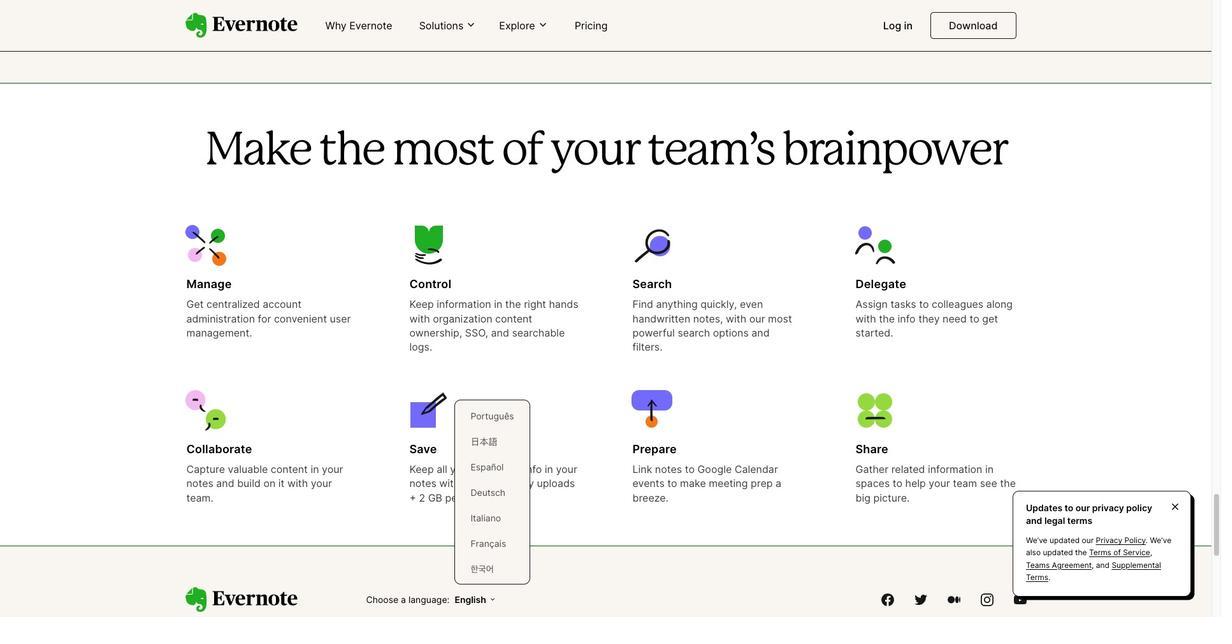 Task type: vqa. For each thing, say whether or not it's contained in the screenshot.
the Reasons
no



Task type: describe. For each thing, give the bounding box(es) containing it.
find anything quickly, even handwritten notes, with our most powerful search options and filters.
[[633, 298, 792, 353]]

choose a language:
[[366, 594, 450, 605]]

picture.
[[874, 491, 910, 504]]

terms inside supplemental terms
[[1026, 572, 1049, 582]]

to left the get
[[970, 312, 980, 325]]

português link
[[461, 406, 524, 426]]

find
[[633, 298, 653, 311]]

the inside the gather related information in spaces to help your team see the big picture.
[[1000, 477, 1016, 490]]

team
[[953, 477, 977, 490]]

user.
[[464, 491, 487, 504]]

. we've also updated the
[[1026, 536, 1172, 557]]

most inside find anything quickly, even handwritten notes, with our most powerful search options and filters.
[[768, 312, 792, 325]]

download
[[949, 19, 998, 32]]

with inside assign tasks to colleagues along with the info they need to get started.
[[856, 312, 876, 325]]

notes inside link notes to google calendar events to make meeting prep a breeze.
[[655, 463, 682, 476]]

to inside "updates to our privacy policy and legal terms"
[[1065, 502, 1074, 513]]

link notes to google calendar events to make meeting prep a breeze.
[[633, 463, 782, 504]]

with inside find anything quickly, even handwritten notes, with our most powerful search options and filters.
[[726, 312, 747, 325]]

and inside capture valuable content in your notes and build on it with your team.
[[216, 477, 234, 490]]

the inside keep information in the right hands with organization content ownership, sso, and searchable logs.
[[505, 298, 521, 311]]

collaborate icon image
[[185, 390, 226, 431]]

information inside the gather related information in spaces to help your team see the big picture.
[[928, 463, 983, 476]]

capture
[[186, 463, 225, 476]]

supplemental terms
[[1026, 560, 1161, 582]]

get
[[186, 298, 204, 311]]

español
[[471, 462, 504, 473]]

keep for control
[[410, 298, 434, 311]]

your inside the gather related information in spaces to help your team see the big picture.
[[929, 477, 950, 490]]

started.
[[856, 326, 893, 339]]

keep all your important info in your notes with 20 gb monthly uploads + 2 gb per user.
[[410, 463, 577, 504]]

teams
[[1026, 560, 1050, 570]]

searchable
[[512, 326, 565, 339]]

capture valuable content in your notes and build on it with your team.
[[186, 463, 343, 504]]

日本語 link
[[461, 431, 524, 452]]

the inside ". we've also updated the"
[[1075, 548, 1087, 557]]

explore button
[[496, 18, 552, 33]]

make
[[680, 477, 706, 490]]

português
[[471, 411, 514, 422]]

prep
[[751, 477, 773, 490]]

italiano
[[471, 513, 501, 524]]

centralized
[[207, 298, 260, 311]]

convenient
[[274, 312, 327, 325]]

our inside find anything quickly, even handwritten notes, with our most powerful search options and filters.
[[750, 312, 765, 325]]

in inside keep information in the right hands with organization content ownership, sso, and searchable logs.
[[494, 298, 503, 311]]

events
[[633, 477, 665, 490]]

manage link
[[186, 276, 356, 292]]

breeze.
[[633, 491, 669, 504]]

to up they
[[919, 298, 929, 311]]

and inside find anything quickly, even handwritten notes, with our most powerful search options and filters.
[[752, 326, 770, 339]]

collaborate
[[186, 442, 252, 456]]

powerful
[[633, 326, 675, 339]]

assign tasks to colleagues along with the info they need to get started.
[[856, 298, 1013, 339]]

even
[[740, 298, 763, 311]]

and inside "updates to our privacy policy and legal terms"
[[1026, 515, 1043, 526]]

info inside assign tasks to colleagues along with the info they need to get started.
[[898, 312, 916, 325]]

why evernote
[[325, 19, 392, 32]]

français
[[471, 538, 506, 549]]

legal
[[1045, 515, 1065, 526]]

manage
[[186, 277, 232, 291]]

in right log at the right top
[[904, 19, 913, 32]]

teams agreement link
[[1026, 560, 1092, 570]]

link
[[633, 463, 652, 476]]

deutsch
[[471, 487, 506, 498]]

account
[[263, 298, 302, 311]]

0 vertical spatial updated
[[1050, 536, 1080, 545]]

they
[[919, 312, 940, 325]]

0 horizontal spatial gb
[[428, 491, 442, 504]]

2 evernote logo image from the top
[[185, 587, 297, 613]]

language:
[[409, 594, 450, 605]]

administration
[[186, 312, 255, 325]]

user
[[330, 312, 351, 325]]

team's
[[647, 130, 775, 173]]

0 horizontal spatial a
[[401, 594, 406, 605]]

share link
[[856, 441, 1025, 457]]

1 vertical spatial ,
[[1092, 560, 1094, 570]]

pricing
[[575, 19, 608, 32]]

assign
[[856, 298, 888, 311]]

in inside the gather related information in spaces to help your team see the big picture.
[[985, 463, 994, 476]]

prepare link
[[633, 441, 802, 457]]

organization
[[433, 312, 493, 325]]

and inside the terms of service , teams agreement , and
[[1096, 560, 1110, 570]]

and inside keep information in the right hands with organization content ownership, sso, and searchable logs.
[[491, 326, 509, 339]]

we've inside ". we've also updated the"
[[1150, 536, 1172, 545]]

日本語
[[471, 436, 497, 447]]

supplemental terms link
[[1026, 560, 1161, 582]]

terms of service link
[[1089, 548, 1150, 557]]

privacy policy link
[[1096, 536, 1146, 545]]

1 horizontal spatial ,
[[1150, 548, 1153, 557]]

privacy
[[1093, 502, 1124, 513]]

terms of service , teams agreement , and
[[1026, 548, 1153, 570]]

options
[[713, 326, 749, 339]]

search
[[633, 277, 672, 291]]

. for .
[[1049, 572, 1051, 582]]

handwritten
[[633, 312, 691, 325]]

writing icon image
[[408, 390, 449, 431]]

log
[[883, 19, 902, 32]]

. for . we've also updated the
[[1146, 536, 1148, 545]]

our for we've
[[1082, 536, 1094, 545]]

save
[[410, 442, 437, 456]]

with inside keep all your important info in your notes with 20 gb monthly uploads + 2 gb per user.
[[439, 477, 460, 490]]

spaces
[[856, 477, 890, 490]]



Task type: locate. For each thing, give the bounding box(es) containing it.
and
[[491, 326, 509, 339], [752, 326, 770, 339], [216, 477, 234, 490], [1026, 515, 1043, 526], [1096, 560, 1110, 570]]

gather
[[856, 463, 889, 476]]

0 vertical spatial of
[[501, 130, 542, 173]]

the inside assign tasks to colleagues along with the info they need to get started.
[[879, 312, 895, 325]]

your
[[550, 130, 639, 173], [322, 463, 343, 476], [450, 463, 472, 476], [556, 463, 577, 476], [311, 477, 332, 490], [929, 477, 950, 490]]

with right the it
[[287, 477, 308, 490]]

on
[[264, 477, 276, 490]]

meetings icon image
[[855, 225, 895, 266]]

0 vertical spatial a
[[776, 477, 782, 490]]

content inside capture valuable content in your notes and build on it with your team.
[[271, 463, 308, 476]]

get
[[982, 312, 998, 325]]

updated up "teams agreement" link
[[1043, 548, 1073, 557]]

0 horizontal spatial notes
[[186, 477, 213, 490]]

. inside ". we've also updated the"
[[1146, 536, 1148, 545]]

with inside capture valuable content in your notes and build on it with your team.
[[287, 477, 308, 490]]

to up terms
[[1065, 502, 1074, 513]]

0 horizontal spatial ,
[[1092, 560, 1094, 570]]

1 horizontal spatial most
[[768, 312, 792, 325]]

most
[[392, 130, 493, 173], [768, 312, 792, 325]]

solutions button
[[415, 18, 480, 33]]

1 horizontal spatial information
[[928, 463, 983, 476]]

calendar icon image
[[631, 390, 672, 431]]

to left make
[[668, 477, 677, 490]]

we've up also
[[1026, 536, 1048, 545]]

policy
[[1125, 536, 1146, 545]]

terms inside the terms of service , teams agreement , and
[[1089, 548, 1112, 557]]

hands
[[549, 298, 579, 311]]

and right sso,
[[491, 326, 509, 339]]

and right options
[[752, 326, 770, 339]]

terms
[[1068, 515, 1093, 526]]

1 vertical spatial keep
[[410, 463, 434, 476]]

2 keep from the top
[[410, 463, 434, 476]]

with up options
[[726, 312, 747, 325]]

updated down legal at the right of the page
[[1050, 536, 1080, 545]]

2 vertical spatial our
[[1082, 536, 1094, 545]]

0 horizontal spatial we've
[[1026, 536, 1048, 545]]

content down right
[[495, 312, 532, 325]]

keep inside keep all your important info in your notes with 20 gb monthly uploads + 2 gb per user.
[[410, 463, 434, 476]]

search icon image
[[631, 225, 672, 266]]

sso,
[[465, 326, 488, 339]]

to inside the gather related information in spaces to help your team see the big picture.
[[893, 477, 903, 490]]

1 vertical spatial content
[[271, 463, 308, 476]]

0 horizontal spatial content
[[271, 463, 308, 476]]

0 vertical spatial evernote logo image
[[185, 13, 297, 38]]

1 vertical spatial a
[[401, 594, 406, 605]]

big
[[856, 491, 871, 504]]

1 horizontal spatial gb
[[478, 477, 492, 490]]

1 vertical spatial .
[[1049, 572, 1051, 582]]

meeting
[[709, 477, 748, 490]]

ownership,
[[410, 326, 462, 339]]

0 vertical spatial keep
[[410, 298, 434, 311]]

0 vertical spatial information
[[437, 298, 491, 311]]

english
[[455, 594, 486, 605]]

+
[[410, 491, 416, 504]]

0 vertical spatial content
[[495, 312, 532, 325]]

solutions
[[419, 19, 464, 32]]

content up the it
[[271, 463, 308, 476]]

monthly
[[495, 477, 534, 490]]

why
[[325, 19, 347, 32]]

anything
[[656, 298, 698, 311]]

. up service
[[1146, 536, 1148, 545]]

1 horizontal spatial we've
[[1150, 536, 1172, 545]]

1 vertical spatial info
[[524, 463, 542, 476]]

in inside keep all your important info in your notes with 20 gb monthly uploads + 2 gb per user.
[[545, 463, 553, 476]]

1 vertical spatial information
[[928, 463, 983, 476]]

a right choose
[[401, 594, 406, 605]]

1 evernote logo image from the top
[[185, 13, 297, 38]]

along
[[987, 298, 1013, 311]]

0 horizontal spatial information
[[437, 298, 491, 311]]

updates
[[1026, 502, 1063, 513]]

and down ". we've also updated the"
[[1096, 560, 1110, 570]]

make
[[205, 130, 311, 173]]

of inside the terms of service , teams agreement , and
[[1114, 548, 1121, 557]]

1 vertical spatial terms
[[1026, 572, 1049, 582]]

search link
[[633, 276, 802, 292]]

0 horizontal spatial of
[[501, 130, 542, 173]]

why evernote link
[[318, 14, 400, 38]]

1 we've from the left
[[1026, 536, 1048, 545]]

2 horizontal spatial notes
[[655, 463, 682, 476]]

right
[[524, 298, 546, 311]]

1 horizontal spatial info
[[898, 312, 916, 325]]

a
[[776, 477, 782, 490], [401, 594, 406, 605]]

info down tasks
[[898, 312, 916, 325]]

notes up 2
[[410, 477, 437, 490]]

to
[[919, 298, 929, 311], [970, 312, 980, 325], [685, 463, 695, 476], [668, 477, 677, 490], [893, 477, 903, 490], [1065, 502, 1074, 513]]

keep
[[410, 298, 434, 311], [410, 463, 434, 476]]

updated inside ". we've also updated the"
[[1043, 548, 1073, 557]]

our up the terms of service , teams agreement , and
[[1082, 536, 1094, 545]]

0 horizontal spatial terms
[[1026, 572, 1049, 582]]

, up 'supplemental'
[[1150, 548, 1153, 557]]

download link
[[931, 12, 1016, 39]]

1 vertical spatial our
[[1076, 502, 1090, 513]]

1 vertical spatial updated
[[1043, 548, 1073, 557]]

français link
[[461, 533, 524, 554]]

notes inside keep all your important info in your notes with 20 gb monthly uploads + 2 gb per user.
[[410, 477, 437, 490]]

with inside keep information in the right hands with organization content ownership, sso, and searchable logs.
[[410, 312, 430, 325]]

1 horizontal spatial a
[[776, 477, 782, 490]]

0 vertical spatial terms
[[1089, 548, 1112, 557]]

see
[[980, 477, 997, 490]]

need
[[943, 312, 967, 325]]

evernote logo image
[[185, 13, 297, 38], [185, 587, 297, 613]]

control icon image
[[408, 225, 449, 266]]

notes up team.
[[186, 477, 213, 490]]

info up monthly
[[524, 463, 542, 476]]

google
[[698, 463, 732, 476]]

to up picture.
[[893, 477, 903, 490]]

20
[[463, 477, 475, 490]]

management.
[[186, 326, 252, 339]]

important
[[474, 463, 521, 476]]

updates to our privacy policy and legal terms
[[1026, 502, 1153, 526]]

gb right 2
[[428, 491, 442, 504]]

1 vertical spatial most
[[768, 312, 792, 325]]

, down ". we've also updated the"
[[1092, 560, 1094, 570]]

0 vertical spatial most
[[392, 130, 493, 173]]

a right prep
[[776, 477, 782, 490]]

with up per
[[439, 477, 460, 490]]

information up organization
[[437, 298, 491, 311]]

1 horizontal spatial notes
[[410, 477, 437, 490]]

in inside capture valuable content in your notes and build on it with your team.
[[311, 463, 319, 476]]

español link
[[461, 457, 524, 477]]

a inside link notes to google calendar events to make meeting prep a breeze.
[[776, 477, 782, 490]]

1 horizontal spatial .
[[1146, 536, 1148, 545]]

information inside keep information in the right hands with organization content ownership, sso, and searchable logs.
[[437, 298, 491, 311]]

for
[[258, 312, 271, 325]]

1 vertical spatial gb
[[428, 491, 442, 504]]

0 vertical spatial our
[[750, 312, 765, 325]]

info
[[898, 312, 916, 325], [524, 463, 542, 476]]

한국어 link
[[461, 559, 524, 579]]

in up the see
[[985, 463, 994, 476]]

keep down 'save'
[[410, 463, 434, 476]]

delegate
[[856, 277, 906, 291]]

0 vertical spatial gb
[[478, 477, 492, 490]]

gb right 20
[[478, 477, 492, 490]]

prepare
[[633, 442, 677, 456]]

our down the even
[[750, 312, 765, 325]]

all
[[437, 463, 447, 476]]

2
[[419, 491, 425, 504]]

we've updated our privacy policy
[[1026, 536, 1146, 545]]

centralize icon image
[[185, 225, 226, 266]]

1 horizontal spatial of
[[1114, 548, 1121, 557]]

agreement
[[1052, 560, 1092, 570]]

to up make
[[685, 463, 695, 476]]

valuable
[[228, 463, 268, 476]]

italiano link
[[461, 508, 524, 528]]

terms down the teams
[[1026, 572, 1049, 582]]

in down collaborate link
[[311, 463, 319, 476]]

control link
[[410, 276, 579, 292]]

0 vertical spatial .
[[1146, 536, 1148, 545]]

colleagues
[[932, 298, 984, 311]]

1 horizontal spatial terms
[[1089, 548, 1112, 557]]

gb
[[478, 477, 492, 490], [428, 491, 442, 504]]

and down 'updates'
[[1026, 515, 1043, 526]]

projects icon image
[[855, 390, 895, 431]]

brainpower
[[783, 130, 1007, 173]]

0 horizontal spatial most
[[392, 130, 493, 173]]

1 horizontal spatial content
[[495, 312, 532, 325]]

0 vertical spatial info
[[898, 312, 916, 325]]

notes down 'prepare'
[[655, 463, 682, 476]]

info inside keep all your important info in your notes with 20 gb monthly uploads + 2 gb per user.
[[524, 463, 542, 476]]

and left build
[[216, 477, 234, 490]]

keep down control
[[410, 298, 434, 311]]

collaborate link
[[186, 441, 356, 457]]

our for updates
[[1076, 502, 1090, 513]]

keep information in the right hands with organization content ownership, sso, and searchable logs.
[[410, 298, 579, 353]]

logs.
[[410, 341, 432, 353]]

keep inside keep information in the right hands with organization content ownership, sso, and searchable logs.
[[410, 298, 434, 311]]

share
[[856, 442, 889, 456]]

1 vertical spatial of
[[1114, 548, 1121, 557]]

calendar
[[735, 463, 778, 476]]

keep for save
[[410, 463, 434, 476]]

content inside keep information in the right hands with organization content ownership, sso, and searchable logs.
[[495, 312, 532, 325]]

tasks
[[891, 298, 917, 311]]

policy
[[1127, 502, 1153, 513]]

1 keep from the top
[[410, 298, 434, 311]]

information up team
[[928, 463, 983, 476]]

help
[[906, 477, 926, 490]]

0 horizontal spatial .
[[1049, 572, 1051, 582]]

log in link
[[876, 14, 921, 38]]

service
[[1123, 548, 1150, 557]]

in up uploads
[[545, 463, 553, 476]]

quickly,
[[701, 298, 737, 311]]

terms down privacy
[[1089, 548, 1112, 557]]

related
[[892, 463, 925, 476]]

with down assign
[[856, 312, 876, 325]]

we've right policy
[[1150, 536, 1172, 545]]

with
[[410, 312, 430, 325], [726, 312, 747, 325], [856, 312, 876, 325], [287, 477, 308, 490], [439, 477, 460, 490]]

build
[[237, 477, 261, 490]]

1 vertical spatial evernote logo image
[[185, 587, 297, 613]]

2 we've from the left
[[1150, 536, 1172, 545]]

notes
[[655, 463, 682, 476], [186, 477, 213, 490], [410, 477, 437, 490]]

our
[[750, 312, 765, 325], [1076, 502, 1090, 513], [1082, 536, 1094, 545]]

0 vertical spatial ,
[[1150, 548, 1153, 557]]

. down "teams agreement" link
[[1049, 572, 1051, 582]]

we've
[[1026, 536, 1048, 545], [1150, 536, 1172, 545]]

our inside "updates to our privacy policy and legal terms"
[[1076, 502, 1090, 513]]

.
[[1146, 536, 1148, 545], [1049, 572, 1051, 582]]

team.
[[186, 491, 213, 504]]

in down control link
[[494, 298, 503, 311]]

our up terms
[[1076, 502, 1090, 513]]

it
[[278, 477, 285, 490]]

with up ownership,
[[410, 312, 430, 325]]

notes,
[[693, 312, 723, 325]]

notes inside capture valuable content in your notes and build on it with your team.
[[186, 477, 213, 490]]

content
[[495, 312, 532, 325], [271, 463, 308, 476]]

deutsch link
[[461, 482, 524, 503]]

0 horizontal spatial info
[[524, 463, 542, 476]]



